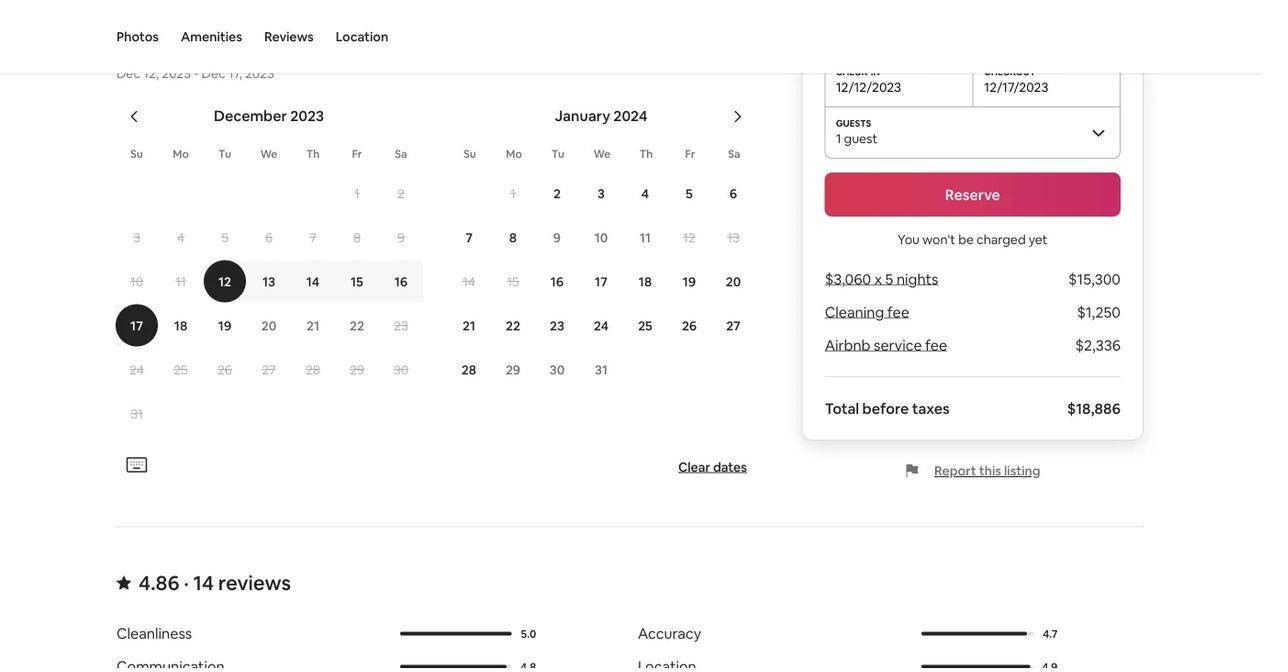 Task type: locate. For each thing, give the bounding box(es) containing it.
31 button
[[579, 348, 624, 391], [115, 392, 159, 435]]

dec left 12,
[[117, 65, 141, 81]]

6
[[730, 185, 738, 201], [265, 229, 273, 246]]

2 fr from the left
[[686, 146, 696, 161]]

dec right '-'
[[202, 65, 226, 81]]

31
[[595, 361, 608, 378], [131, 405, 143, 422]]

dates
[[713, 459, 748, 475]]

1 tu from the left
[[219, 146, 231, 161]]

1 vertical spatial 18 button
[[159, 304, 203, 347]]

0 horizontal spatial mo
[[173, 146, 189, 161]]

1 vertical spatial 20 button
[[247, 304, 291, 347]]

5.0 out of 5.0 image
[[400, 632, 512, 636], [400, 632, 512, 636]]

1 horizontal spatial 1 button
[[491, 172, 535, 214]]

28 button
[[291, 348, 335, 391], [447, 348, 491, 391]]

0 horizontal spatial 26 button
[[203, 348, 247, 391]]

0 horizontal spatial 6
[[265, 229, 273, 246]]

2 button
[[379, 172, 423, 214], [535, 172, 579, 214]]

4.9 out of 5.0 image
[[922, 665, 1033, 669], [922, 665, 1031, 669]]

1 21 from the left
[[307, 317, 320, 334]]

1 horizontal spatial 10
[[595, 229, 608, 246]]

3
[[598, 185, 605, 201], [133, 229, 140, 246]]

0 horizontal spatial 29 button
[[335, 348, 379, 391]]

tu down december
[[219, 146, 231, 161]]

26
[[682, 317, 697, 334], [218, 361, 232, 378]]

2 we from the left
[[594, 146, 611, 161]]

1 horizontal spatial 24
[[594, 317, 609, 334]]

0 vertical spatial 12
[[683, 229, 696, 246]]

1 horizontal spatial nights
[[897, 269, 939, 288]]

1 horizontal spatial 31 button
[[579, 348, 624, 391]]

0 vertical spatial 26
[[682, 317, 697, 334]]

0 horizontal spatial 27 button
[[247, 348, 291, 391]]

2 2 from the left
[[554, 185, 561, 201]]

11
[[640, 229, 651, 246], [176, 273, 186, 290]]

0 horizontal spatial 5 button
[[203, 216, 247, 258]]

2 dec from the left
[[202, 65, 226, 81]]

1 horizontal spatial 25 button
[[624, 304, 668, 347]]

december 2023
[[214, 106, 324, 125]]

1 vertical spatial 6 button
[[247, 216, 291, 258]]

cleaning
[[825, 302, 885, 321]]

23
[[394, 317, 409, 334], [550, 317, 565, 334]]

nights right x
[[897, 269, 939, 288]]

2 16 from the left
[[551, 273, 564, 290]]

airbnb service fee button
[[825, 336, 948, 354]]

1 sa from the left
[[395, 146, 407, 161]]

0 horizontal spatial 4 button
[[159, 216, 203, 258]]

0 horizontal spatial 29
[[350, 361, 365, 378]]

you
[[898, 231, 920, 248]]

9 button
[[379, 216, 423, 258], [535, 216, 579, 258]]

1 vertical spatial 13 button
[[247, 260, 291, 302]]

0 horizontal spatial 26
[[218, 361, 232, 378]]

9 for 2nd 9 button from left
[[554, 229, 561, 246]]

1 vertical spatial 12 button
[[203, 260, 247, 302]]

16 button
[[379, 260, 423, 302], [535, 260, 579, 302]]

1 7 from the left
[[310, 229, 317, 246]]

1 we from the left
[[261, 146, 278, 161]]

7 for 2nd 7 button from the right
[[310, 229, 317, 246]]

1 vertical spatial 20
[[261, 317, 277, 334]]

12/12/2023
[[836, 79, 902, 95]]

1 horizontal spatial 2023
[[245, 65, 274, 81]]

8 button
[[335, 216, 379, 258], [491, 216, 535, 258]]

0 vertical spatial 6
[[730, 185, 738, 201]]

18
[[639, 273, 652, 290], [174, 317, 187, 334]]

1 horizontal spatial fr
[[686, 146, 696, 161]]

1 button
[[335, 172, 379, 214], [491, 172, 535, 214]]

21 button
[[291, 304, 335, 347], [447, 304, 491, 347]]

1 2 button from the left
[[379, 172, 423, 214]]

7 for second 7 button from left
[[466, 229, 473, 246]]

1 vertical spatial 27 button
[[247, 348, 291, 391]]

6 button
[[712, 172, 756, 214], [247, 216, 291, 258]]

2 30 button from the left
[[535, 348, 579, 391]]

11 for 11 button to the bottom
[[176, 273, 186, 290]]

13
[[727, 229, 740, 246], [263, 273, 275, 290]]

1 horizontal spatial dec
[[202, 65, 226, 81]]

0 horizontal spatial 8 button
[[335, 216, 379, 258]]

19 button
[[668, 260, 712, 302], [203, 304, 247, 347]]

14 for 1st 14 "button" from the right
[[463, 273, 476, 290]]

1 vertical spatial 27
[[262, 361, 276, 378]]

1 horizontal spatial 27 button
[[712, 304, 756, 347]]

nights up 12,
[[132, 32, 191, 58]]

2023 right '17,'
[[245, 65, 274, 81]]

1 horizontal spatial 29 button
[[491, 348, 535, 391]]

1 horizontal spatial 28 button
[[447, 348, 491, 391]]

20 button
[[712, 260, 756, 302], [247, 304, 291, 347]]

12 button
[[668, 216, 712, 258], [203, 260, 247, 302]]

15 for 1st 15 button from right
[[507, 273, 520, 290]]

1 horizontal spatial 18 button
[[624, 260, 668, 302]]

2 9 from the left
[[554, 229, 561, 246]]

1 th from the left
[[306, 146, 320, 161]]

6 for left 6 button
[[265, 229, 273, 246]]

taxes
[[913, 399, 950, 418]]

0 horizontal spatial 15 button
[[335, 260, 379, 302]]

0 horizontal spatial dec
[[117, 65, 141, 81]]

1 15 from the left
[[351, 273, 364, 290]]

1 horizontal spatial 9
[[554, 229, 561, 246]]

16
[[395, 273, 408, 290], [551, 273, 564, 290]]

1 horizontal spatial 3
[[598, 185, 605, 201]]

19 for the topmost "19" button
[[683, 273, 696, 290]]

2023
[[162, 65, 191, 81], [245, 65, 274, 81], [290, 106, 324, 125]]

1 horizontal spatial 19 button
[[668, 260, 712, 302]]

2 15 from the left
[[507, 273, 520, 290]]

14 button
[[291, 260, 335, 302], [447, 260, 491, 302]]

0 horizontal spatial 10 button
[[115, 260, 159, 302]]

1 22 from the left
[[350, 317, 365, 334]]

1 horizontal spatial 5 button
[[668, 172, 712, 214]]

sa
[[395, 146, 407, 161], [728, 146, 741, 161]]

2 horizontal spatial 14
[[463, 273, 476, 290]]

15 for 2nd 15 button from the right
[[351, 273, 364, 290]]

1 button for january 2024
[[491, 172, 535, 214]]

0 horizontal spatial 28
[[306, 361, 321, 378]]

18 button
[[624, 260, 668, 302], [159, 304, 203, 347]]

23 button
[[379, 304, 423, 347], [535, 304, 579, 347]]

1
[[836, 130, 842, 147], [355, 185, 360, 201], [511, 185, 516, 201]]

0 horizontal spatial 12
[[219, 273, 231, 290]]

we down january 2024
[[594, 146, 611, 161]]

2 for december 2023
[[398, 185, 405, 201]]

25 button
[[624, 304, 668, 347], [159, 348, 203, 391]]

2 16 button from the left
[[535, 260, 579, 302]]

2 15 button from the left
[[491, 260, 535, 302]]

2 button for december 2023
[[379, 172, 423, 214]]

4 button
[[624, 172, 668, 214], [159, 216, 203, 258]]

tu down january
[[552, 146, 565, 161]]

0 vertical spatial 17
[[595, 273, 608, 290]]

2 22 button from the left
[[491, 304, 535, 347]]

17
[[595, 273, 608, 290], [131, 317, 143, 334]]

0 horizontal spatial 17 button
[[115, 304, 159, 347]]

0 horizontal spatial 30 button
[[379, 348, 423, 391]]

0 horizontal spatial 1
[[355, 185, 360, 201]]

2023 right december
[[290, 106, 324, 125]]

2 9 button from the left
[[535, 216, 579, 258]]

5 inside 5 nights in palm desert dec 12, 2023 - dec 17, 2023
[[117, 32, 128, 58]]

1 16 from the left
[[395, 273, 408, 290]]

4.8 out of 5.0 image
[[400, 665, 512, 669], [400, 665, 507, 669]]

accuracy
[[638, 624, 702, 643]]

service
[[874, 336, 923, 354]]

2 7 from the left
[[466, 229, 473, 246]]

22
[[350, 317, 365, 334], [506, 317, 521, 334]]

we down "december 2023"
[[261, 146, 278, 161]]

4.86
[[139, 570, 180, 596]]

1 horizontal spatial 21 button
[[447, 304, 491, 347]]

1 horizontal spatial 30 button
[[535, 348, 579, 391]]

0 horizontal spatial 7 button
[[291, 216, 335, 258]]

amenities button
[[181, 0, 242, 73]]

2 30 from the left
[[550, 361, 565, 378]]

0 horizontal spatial 21 button
[[291, 304, 335, 347]]

1 23 button from the left
[[379, 304, 423, 347]]

2 1 button from the left
[[491, 172, 535, 214]]

won't
[[923, 231, 956, 248]]

10
[[595, 229, 608, 246], [130, 273, 143, 290]]

2 2 button from the left
[[535, 172, 579, 214]]

1 horizontal spatial 17
[[595, 273, 608, 290]]

0 horizontal spatial 25
[[174, 361, 188, 378]]

24 for leftmost the 24 button
[[130, 361, 144, 378]]

1 vertical spatial 31
[[131, 405, 143, 422]]

2 21 button from the left
[[447, 304, 491, 347]]

1 30 from the left
[[394, 361, 409, 378]]

0 horizontal spatial 12 button
[[203, 260, 247, 302]]

1 horizontal spatial 9 button
[[535, 216, 579, 258]]

1 horizontal spatial tu
[[552, 146, 565, 161]]

1 9 button from the left
[[379, 216, 423, 258]]

1 vertical spatial 10 button
[[115, 260, 159, 302]]

1 horizontal spatial 11 button
[[624, 216, 668, 258]]

2 mo from the left
[[506, 146, 522, 161]]

1 vertical spatial 3 button
[[115, 216, 159, 258]]

8
[[353, 229, 361, 246], [510, 229, 517, 246]]

th down 2024
[[640, 146, 653, 161]]

4.7 out of 5.0 image
[[922, 632, 1034, 636], [922, 632, 1027, 636]]

2 22 from the left
[[506, 317, 521, 334]]

th down "december 2023"
[[306, 146, 320, 161]]

cleanliness
[[117, 624, 192, 643]]

0 vertical spatial 13
[[727, 229, 740, 246]]

15 button
[[335, 260, 379, 302], [491, 260, 535, 302]]

1 29 from the left
[[350, 361, 365, 378]]

guest
[[844, 130, 878, 147]]

0 horizontal spatial 9
[[398, 229, 405, 246]]

1 horizontal spatial 25
[[638, 317, 653, 334]]

1 vertical spatial 17
[[131, 317, 143, 334]]

1 2 from the left
[[398, 185, 405, 201]]

0 horizontal spatial 31 button
[[115, 392, 159, 435]]

0 horizontal spatial 9 button
[[379, 216, 423, 258]]

1 horizontal spatial 7 button
[[447, 216, 491, 258]]

0 horizontal spatial 23 button
[[379, 304, 423, 347]]

fee up the "service"
[[888, 302, 910, 321]]

0 vertical spatial 24
[[594, 317, 609, 334]]

0 horizontal spatial 31
[[131, 405, 143, 422]]

1 8 button from the left
[[335, 216, 379, 258]]

12/17/2023
[[985, 79, 1049, 95]]

1 horizontal spatial 10 button
[[579, 216, 624, 258]]

5 nights in palm desert dec 12, 2023 - dec 17, 2023
[[117, 32, 332, 81]]

2 horizontal spatial 1
[[836, 130, 842, 147]]

11 button
[[624, 216, 668, 258], [159, 260, 203, 302]]

1 horizontal spatial 22 button
[[491, 304, 535, 347]]

5
[[117, 32, 128, 58], [686, 185, 693, 201], [221, 229, 229, 246], [886, 269, 894, 288]]

cleaning fee button
[[825, 302, 910, 321]]

2 button for january 2024
[[535, 172, 579, 214]]

total
[[825, 399, 860, 418]]

0 vertical spatial 19
[[683, 273, 696, 290]]

19
[[683, 273, 696, 290], [218, 317, 232, 334]]

0 vertical spatial nights
[[132, 32, 191, 58]]

21
[[307, 317, 320, 334], [463, 317, 476, 334]]

1 vertical spatial 11
[[176, 273, 186, 290]]

1 14 button from the left
[[291, 260, 335, 302]]

2 su from the left
[[464, 146, 477, 161]]

0 vertical spatial 19 button
[[668, 260, 712, 302]]

0 horizontal spatial sa
[[395, 146, 407, 161]]

22 for 2nd 22 button from right
[[350, 317, 365, 334]]

fr
[[352, 146, 362, 161], [686, 146, 696, 161]]

1 horizontal spatial 6 button
[[712, 172, 756, 214]]

1 vertical spatial 13
[[263, 273, 275, 290]]

4.86 · 14 reviews
[[139, 570, 291, 596]]

28
[[306, 361, 321, 378], [462, 361, 477, 378]]

fee right the "service"
[[926, 336, 948, 354]]

3 button
[[579, 172, 624, 214], [115, 216, 159, 258]]

0 horizontal spatial 1 button
[[335, 172, 379, 214]]

january
[[555, 106, 611, 125]]

10 button
[[579, 216, 624, 258], [115, 260, 159, 302]]

1 horizontal spatial 22
[[506, 317, 521, 334]]

24 button
[[579, 304, 624, 347], [115, 348, 159, 391]]

1 horizontal spatial 14 button
[[447, 260, 491, 302]]

we
[[261, 146, 278, 161], [594, 146, 611, 161]]

22 for second 22 button
[[506, 317, 521, 334]]

2 sa from the left
[[728, 146, 741, 161]]

1 vertical spatial 3
[[133, 229, 140, 246]]

1 vertical spatial 24 button
[[115, 348, 159, 391]]

charged
[[977, 231, 1026, 248]]

2 tu from the left
[[552, 146, 565, 161]]

1 horizontal spatial mo
[[506, 146, 522, 161]]

1 9 from the left
[[398, 229, 405, 246]]

7
[[310, 229, 317, 246], [466, 229, 473, 246]]

location
[[336, 28, 389, 45]]

1 su from the left
[[130, 146, 143, 161]]

in
[[196, 32, 212, 58]]

9 for second 9 button from right
[[398, 229, 405, 246]]

1 1 button from the left
[[335, 172, 379, 214]]

17 for 17 button to the top
[[595, 273, 608, 290]]

dec
[[117, 65, 141, 81], [202, 65, 226, 81]]

24 for the topmost the 24 button
[[594, 317, 609, 334]]

2023 left '-'
[[162, 65, 191, 81]]

27
[[727, 317, 741, 334], [262, 361, 276, 378]]

14
[[307, 273, 320, 290], [463, 273, 476, 290], [193, 570, 214, 596]]

th
[[306, 146, 320, 161], [640, 146, 653, 161]]

2023 inside calendar application
[[290, 106, 324, 125]]

1 horizontal spatial 13
[[727, 229, 740, 246]]



Task type: vqa. For each thing, say whether or not it's contained in the screenshot.
top 17 BUTTON
yes



Task type: describe. For each thing, give the bounding box(es) containing it.
4 for the topmost the 4 button
[[642, 185, 649, 201]]

11 for the topmost 11 button
[[640, 229, 651, 246]]

·
[[184, 570, 189, 596]]

0 vertical spatial 17 button
[[579, 260, 624, 302]]

0 horizontal spatial 20 button
[[247, 304, 291, 347]]

10 for the bottommost 10 button
[[130, 273, 143, 290]]

1 23 from the left
[[394, 317, 409, 334]]

0 horizontal spatial 18
[[174, 317, 187, 334]]

palm
[[217, 32, 263, 58]]

1 22 button from the left
[[335, 304, 379, 347]]

25 for topmost 25 button
[[638, 317, 653, 334]]

0 horizontal spatial 27
[[262, 361, 276, 378]]

clear dates button
[[671, 451, 755, 482]]

1 horizontal spatial 27
[[727, 317, 741, 334]]

$3,060
[[825, 269, 872, 288]]

1 for january 2024
[[511, 185, 516, 201]]

1 vertical spatial 4 button
[[159, 216, 203, 258]]

2024
[[614, 106, 648, 125]]

0 vertical spatial 27 button
[[712, 304, 756, 347]]

19 for left "19" button
[[218, 317, 232, 334]]

2 14 button from the left
[[447, 260, 491, 302]]

0 vertical spatial 10 button
[[579, 216, 624, 258]]

be
[[959, 231, 974, 248]]

17 for left 17 button
[[131, 317, 143, 334]]

1 fr from the left
[[352, 146, 362, 161]]

report this listing
[[935, 463, 1041, 479]]

reviews
[[264, 28, 314, 45]]

$3,060 x 5 nights button
[[825, 269, 939, 288]]

10 for the topmost 10 button
[[595, 229, 608, 246]]

$1,250
[[1078, 302, 1121, 321]]

3 for the topmost 3 button
[[598, 185, 605, 201]]

0 vertical spatial 24 button
[[579, 304, 624, 347]]

0 vertical spatial 13 button
[[712, 216, 756, 258]]

0 vertical spatial 3 button
[[579, 172, 624, 214]]

1 vertical spatial 26
[[218, 361, 232, 378]]

0 vertical spatial 18
[[639, 273, 652, 290]]

30 for 1st 30 button from right
[[550, 361, 565, 378]]

0 horizontal spatial fee
[[888, 302, 910, 321]]

x
[[875, 269, 883, 288]]

0 horizontal spatial 24 button
[[115, 348, 159, 391]]

1 28 button from the left
[[291, 348, 335, 391]]

2 8 from the left
[[510, 229, 517, 246]]

-
[[194, 65, 199, 81]]

1 vertical spatial 11 button
[[159, 260, 203, 302]]

14 for second 14 "button" from the right
[[307, 273, 320, 290]]

cleaning fee
[[825, 302, 910, 321]]

1 mo from the left
[[173, 146, 189, 161]]

3 for the left 3 button
[[133, 229, 140, 246]]

2 21 from the left
[[463, 317, 476, 334]]

0 vertical spatial 20 button
[[712, 260, 756, 302]]

2 7 button from the left
[[447, 216, 491, 258]]

1 dec from the left
[[117, 65, 141, 81]]

0 horizontal spatial 19 button
[[203, 304, 247, 347]]

6 for top 6 button
[[730, 185, 738, 201]]

1 horizontal spatial 12 button
[[668, 216, 712, 258]]

1 16 button from the left
[[379, 260, 423, 302]]

2 29 from the left
[[506, 361, 521, 378]]

reserve
[[946, 185, 1001, 204]]

0 vertical spatial 31 button
[[579, 348, 624, 391]]

5.0
[[521, 627, 537, 641]]

0 vertical spatial 4 button
[[624, 172, 668, 214]]

1 horizontal spatial fee
[[926, 336, 948, 354]]

yet
[[1029, 231, 1048, 248]]

0 horizontal spatial 3 button
[[115, 216, 159, 258]]

2 29 button from the left
[[491, 348, 535, 391]]

4 for bottommost the 4 button
[[177, 229, 185, 246]]

photos button
[[117, 0, 159, 73]]

0 horizontal spatial 13
[[263, 273, 275, 290]]

1 for december 2023
[[355, 185, 360, 201]]

17,
[[228, 65, 242, 81]]

december
[[214, 106, 287, 125]]

1 30 button from the left
[[379, 348, 423, 391]]

0 vertical spatial 6 button
[[712, 172, 756, 214]]

clear dates
[[679, 459, 748, 475]]

amenities
[[181, 28, 242, 45]]

20 for leftmost 20 button
[[261, 317, 277, 334]]

report
[[935, 463, 977, 479]]

12,
[[143, 65, 159, 81]]

location button
[[336, 0, 389, 73]]

clear
[[679, 459, 711, 475]]

january 2024
[[555, 106, 648, 125]]

1 inside popup button
[[836, 130, 842, 147]]

1 vertical spatial 31 button
[[115, 392, 159, 435]]

2 23 from the left
[[550, 317, 565, 334]]

$2,336
[[1076, 336, 1121, 354]]

0 horizontal spatial 14
[[193, 570, 214, 596]]

2 for january 2024
[[554, 185, 561, 201]]

25 for leftmost 25 button
[[174, 361, 188, 378]]

2 28 from the left
[[462, 361, 477, 378]]

0 vertical spatial 25 button
[[624, 304, 668, 347]]

before
[[863, 399, 909, 418]]

desert
[[267, 32, 332, 58]]

30 for 1st 30 button
[[394, 361, 409, 378]]

20 for the top 20 button
[[726, 273, 741, 290]]

listing
[[1005, 463, 1041, 479]]

0 vertical spatial 26 button
[[668, 304, 712, 347]]

1 vertical spatial 26 button
[[203, 348, 247, 391]]

nights inside 5 nights in palm desert dec 12, 2023 - dec 17, 2023
[[132, 32, 191, 58]]

0 vertical spatial 5 button
[[668, 172, 712, 214]]

report this listing button
[[906, 463, 1041, 479]]

1 guest
[[836, 130, 878, 147]]

1 vertical spatial 12
[[219, 273, 231, 290]]

0 vertical spatial 11 button
[[624, 216, 668, 258]]

0 horizontal spatial 2023
[[162, 65, 191, 81]]

1 28 from the left
[[306, 361, 321, 378]]

photos
[[117, 28, 159, 45]]

0 horizontal spatial 18 button
[[159, 304, 203, 347]]

calendar application
[[95, 87, 1262, 451]]

2 8 button from the left
[[491, 216, 535, 258]]

2 28 button from the left
[[447, 348, 491, 391]]

1 8 from the left
[[353, 229, 361, 246]]

$18,886
[[1068, 399, 1121, 418]]

1 7 button from the left
[[291, 216, 335, 258]]

airbnb
[[825, 336, 871, 354]]

this
[[980, 463, 1002, 479]]

reserve button
[[825, 173, 1121, 217]]

1 horizontal spatial 31
[[595, 361, 608, 378]]

1 horizontal spatial 12
[[683, 229, 696, 246]]

1 guest button
[[825, 106, 1121, 158]]

4.7
[[1043, 627, 1058, 641]]

1 21 button from the left
[[291, 304, 335, 347]]

$15,300
[[1069, 269, 1121, 288]]

2 th from the left
[[640, 146, 653, 161]]

total before taxes
[[825, 399, 950, 418]]

0 horizontal spatial 25 button
[[159, 348, 203, 391]]

1 15 button from the left
[[335, 260, 379, 302]]

1 button for december 2023
[[335, 172, 379, 214]]

2 23 button from the left
[[535, 304, 579, 347]]

reviews button
[[264, 0, 314, 73]]

0 horizontal spatial 6 button
[[247, 216, 291, 258]]

0 vertical spatial 18 button
[[624, 260, 668, 302]]

1 29 button from the left
[[335, 348, 379, 391]]

you won't be charged yet
[[898, 231, 1048, 248]]

1 vertical spatial nights
[[897, 269, 939, 288]]

$3,060 x 5 nights
[[825, 269, 939, 288]]

airbnb service fee
[[825, 336, 948, 354]]

reviews
[[218, 570, 291, 596]]



